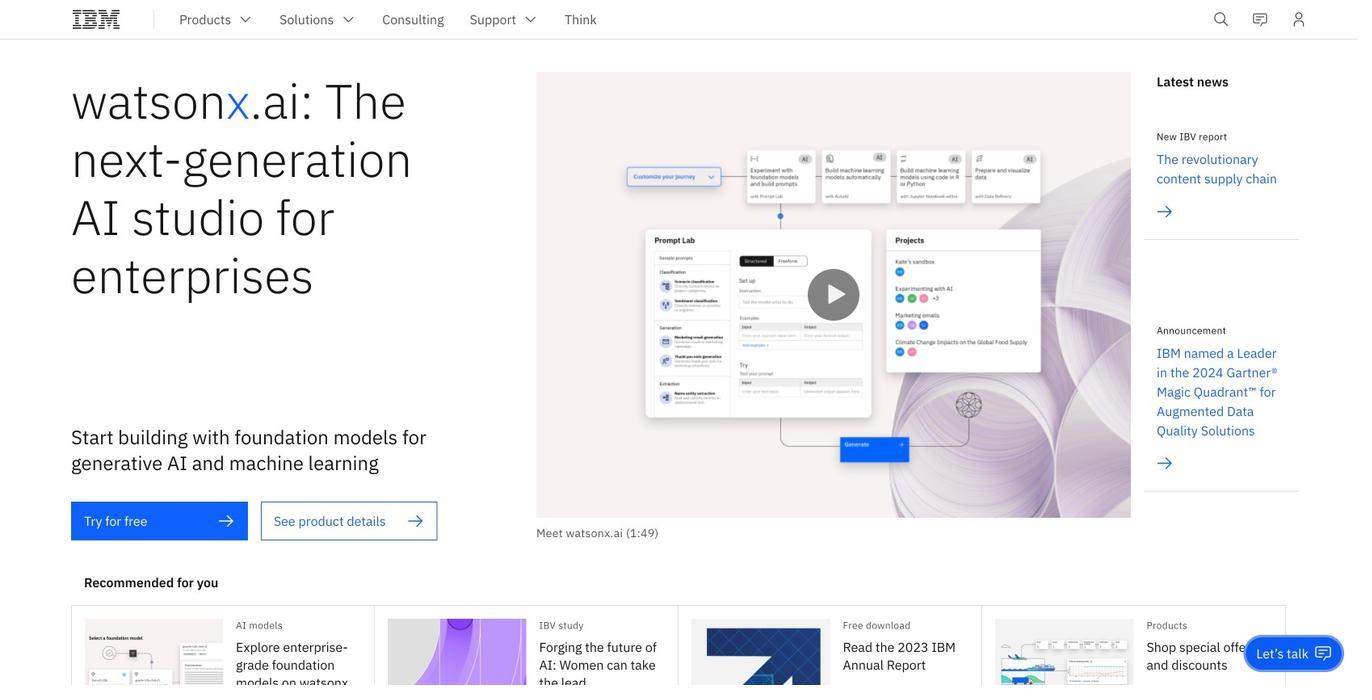 Task type: locate. For each thing, give the bounding box(es) containing it.
let's talk element
[[1257, 645, 1309, 663]]



Task type: vqa. For each thing, say whether or not it's contained in the screenshot.
Let's talk ELEMENT
yes



